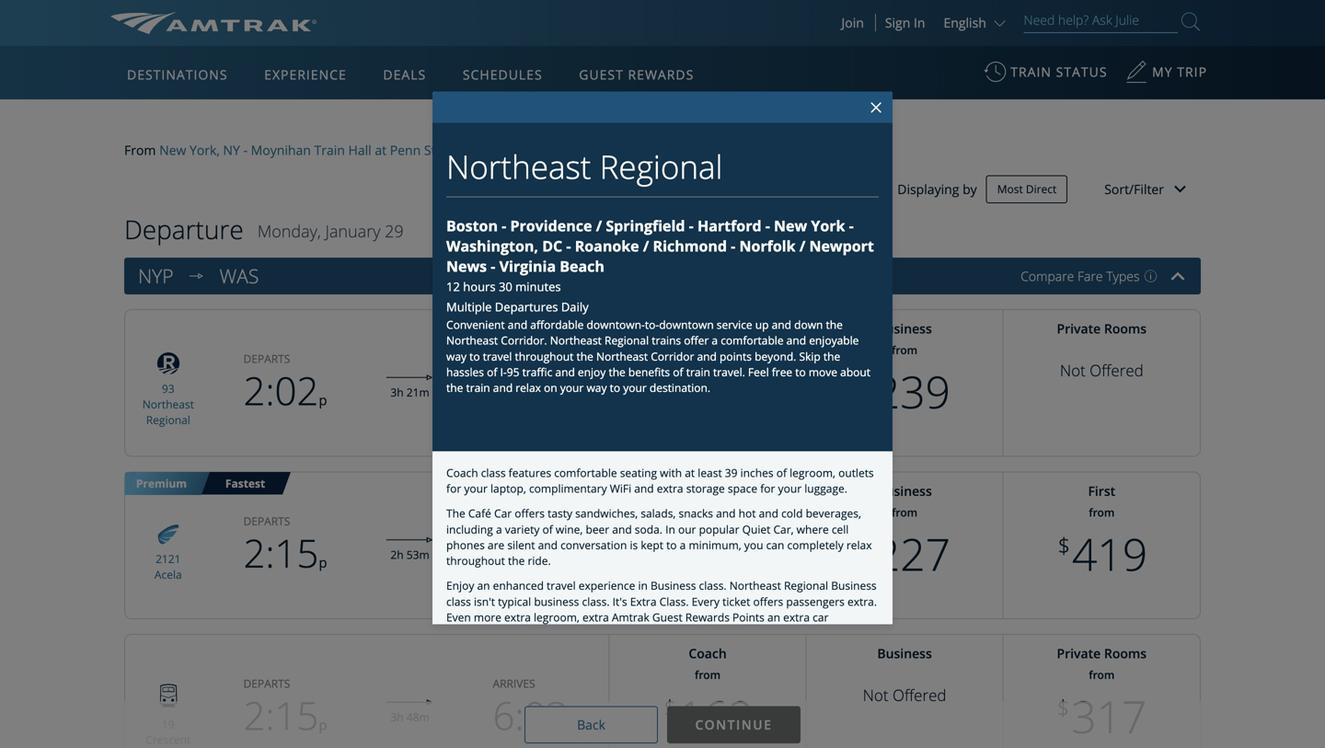 Task type: locate. For each thing, give the bounding box(es) containing it.
new york, ny heading
[[138, 263, 183, 289]]

guest
[[579, 66, 624, 83]]

departure
[[124, 212, 244, 247]]

3h left 48m
[[391, 710, 404, 725]]

trip
[[251, 44, 298, 79]]

acela train icon image
[[150, 518, 187, 549]]

status
[[1056, 63, 1108, 81]]

-
[[243, 141, 248, 159], [564, 141, 569, 159]]

3h for 2:15
[[391, 710, 404, 725]]

1 vertical spatial 2:15 p
[[243, 689, 327, 742]]

× button
[[866, 90, 886, 125]]

join
[[842, 14, 864, 31]]

p
[[319, 391, 327, 410], [568, 391, 577, 410], [319, 553, 327, 572], [319, 716, 327, 735], [568, 716, 577, 735]]

× document
[[433, 0, 893, 716]]

schedules
[[463, 66, 543, 83]]

to
[[450, 141, 462, 159]]

my
[[1153, 63, 1173, 81]]

banner
[[0, 0, 1325, 425]]

p inside '2:02 p'
[[319, 391, 327, 410]]

- right ny
[[243, 141, 248, 159]]

regional
[[146, 412, 190, 427]]

2121
[[156, 551, 181, 567]]

1 horizontal spatial -
[[564, 141, 569, 159]]

penn
[[390, 141, 421, 159]]

p inside 6:03 p
[[568, 716, 577, 735]]

washington,
[[465, 141, 540, 159]]

continue
[[695, 716, 773, 734]]

guest rewards
[[579, 66, 694, 83]]

station
[[611, 141, 654, 159]]

1 vertical spatial 3h
[[391, 710, 404, 725]]

compare fare types
[[1021, 268, 1140, 285]]

join button
[[831, 14, 876, 31]]

6:03 p
[[493, 689, 577, 742]]

1 3h from the top
[[391, 385, 404, 400]]

from
[[124, 141, 156, 159]]

93
[[162, 381, 175, 396]]

5:23 p
[[493, 364, 577, 417]]

crescent
[[146, 732, 191, 748]]

3h 48m
[[391, 710, 430, 725]]

northeast regional link
[[142, 397, 194, 427]]

sign in button
[[885, 14, 925, 31]]

displaying
[[898, 181, 960, 198]]

direct
[[1026, 181, 1057, 197]]

moynihan
[[251, 141, 311, 159]]

2:15 p
[[243, 527, 327, 580], [243, 689, 327, 742]]

crescent link
[[146, 732, 191, 748]]

2h 53m
[[391, 547, 430, 562]]

select image
[[183, 263, 210, 290]]

0 vertical spatial 3h
[[391, 385, 404, 400]]

- right dc
[[564, 141, 569, 159]]

application
[[179, 154, 621, 411]]

back
[[577, 716, 606, 734]]

2121 acela
[[155, 551, 182, 582]]

1 vertical spatial 2:15
[[243, 689, 319, 742]]

from new york, ny - moynihan train hall at penn sta. to washington, dc - union station
[[124, 141, 654, 159]]

0 vertical spatial 2:15 p
[[243, 527, 327, 580]]

53m
[[407, 547, 430, 562]]

new york, ny - moynihan train hall at penn sta. button
[[159, 141, 446, 159]]

hall
[[348, 141, 372, 159]]

0 vertical spatial 2:15
[[243, 527, 319, 580]]

acela
[[155, 567, 182, 582]]

guest rewards button
[[572, 49, 702, 100]]

select your trip
[[110, 44, 298, 79]]

your
[[188, 44, 244, 79]]

3h left 21m
[[391, 385, 404, 400]]

2:02 p
[[243, 364, 327, 417]]

at
[[375, 141, 387, 159]]

0 horizontal spatial -
[[243, 141, 248, 159]]

sign in
[[885, 14, 925, 31]]

deals
[[383, 66, 426, 83]]

most direct button
[[986, 175, 1068, 203]]

washington, dc - union station button
[[465, 141, 654, 159]]

train
[[314, 141, 345, 159]]

2 3h from the top
[[391, 710, 404, 725]]

english button
[[944, 14, 1010, 31]]

premium
[[136, 476, 187, 491]]



Task type: describe. For each thing, give the bounding box(es) containing it.
1 2:15 from the top
[[243, 527, 319, 580]]

3h 21m
[[391, 385, 430, 400]]

5:08
[[493, 527, 568, 580]]

Please enter your search item search field
[[1024, 9, 1178, 33]]

trip
[[1178, 63, 1208, 81]]

was
[[220, 263, 259, 289]]

northeast regional train icon image
[[150, 348, 187, 379]]

rewards
[[628, 66, 694, 83]]

northeast
[[142, 397, 194, 412]]

×
[[870, 92, 883, 122]]

21m
[[407, 385, 430, 400]]

train status
[[1011, 63, 1108, 81]]

union
[[572, 141, 608, 159]]

deals button
[[376, 49, 434, 100]]

banner containing join
[[0, 0, 1325, 425]]

19 crescent
[[146, 717, 191, 748]]

p inside '5:23 p'
[[568, 391, 577, 410]]

2 - from the left
[[564, 141, 569, 159]]

most
[[998, 181, 1023, 197]]

6:03
[[493, 689, 568, 742]]

3h for 2:02
[[391, 385, 404, 400]]

back button
[[525, 707, 658, 744]]

ny
[[223, 141, 240, 159]]

2:02
[[243, 364, 319, 417]]

new
[[159, 141, 186, 159]]

select
[[110, 44, 181, 79]]

sign
[[885, 14, 911, 31]]

most direct
[[998, 181, 1057, 197]]

5:23
[[493, 364, 568, 417]]

compare
[[1021, 268, 1075, 285]]

search icon image
[[1182, 9, 1200, 34]]

sta.
[[424, 141, 446, 159]]

train
[[1011, 63, 1052, 81]]

nyp
[[138, 263, 174, 289]]

regions map image
[[179, 154, 621, 411]]

experience button
[[257, 49, 354, 100]]

48m
[[407, 710, 430, 725]]

types
[[1107, 268, 1140, 285]]

experience
[[264, 66, 347, 83]]

in
[[914, 14, 925, 31]]

1 - from the left
[[243, 141, 248, 159]]

crescent train icon image
[[150, 678, 187, 715]]

2 2:15 p from the top
[[243, 689, 327, 742]]

2h
[[391, 547, 404, 562]]

destinations
[[127, 66, 228, 83]]

1 2:15 p from the top
[[243, 527, 327, 580]]

washington, dc heading
[[220, 263, 268, 289]]

by
[[963, 181, 977, 198]]

schedules link
[[456, 46, 550, 99]]

my trip button
[[1126, 54, 1208, 99]]

train status link
[[984, 54, 1108, 99]]

93 northeast regional
[[142, 381, 194, 427]]

displaying by
[[898, 181, 977, 198]]

acela link
[[155, 567, 182, 582]]

continue button
[[667, 707, 801, 744]]

york,
[[190, 141, 220, 159]]

my trip
[[1153, 63, 1208, 81]]

english
[[944, 14, 987, 31]]

19
[[162, 717, 175, 732]]

dc
[[544, 141, 561, 159]]

fare
[[1078, 268, 1103, 285]]

amtrak image
[[110, 12, 317, 34]]

compare fare types button
[[1021, 268, 1157, 285]]

destinations button
[[120, 49, 235, 100]]

2 2:15 from the top
[[243, 689, 319, 742]]



Task type: vqa. For each thing, say whether or not it's contained in the screenshot.
From field
no



